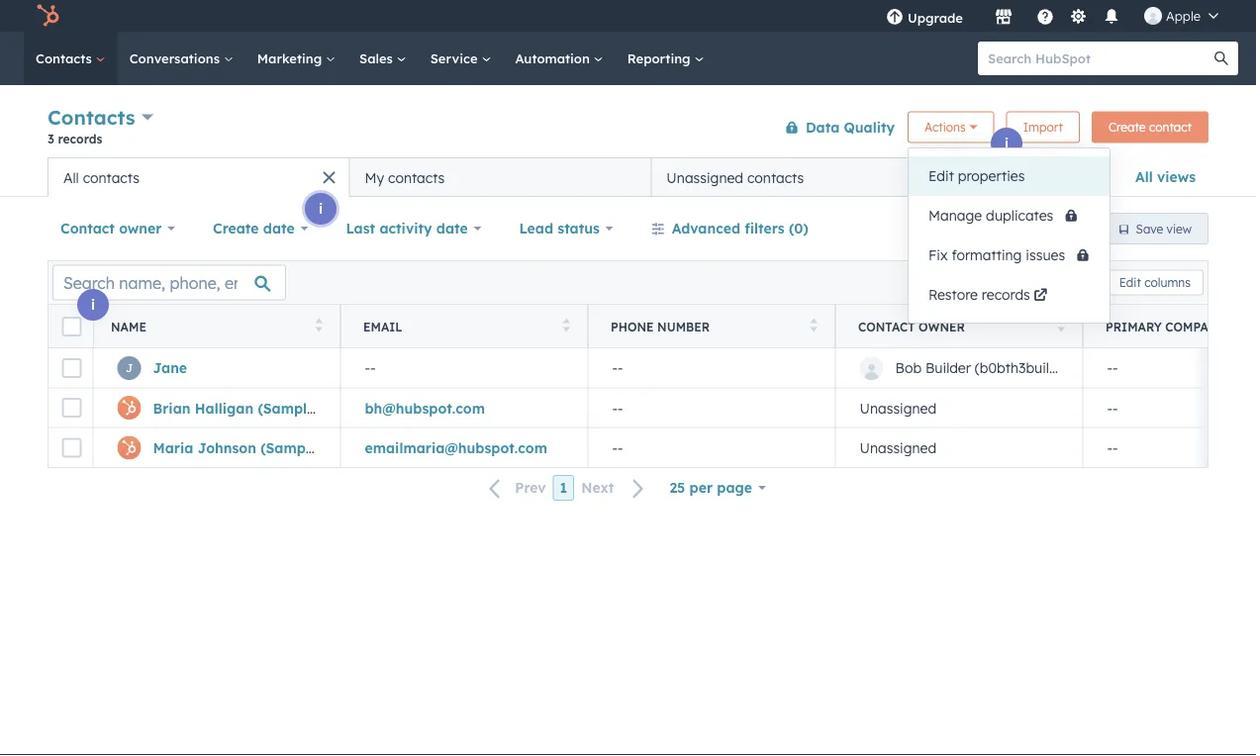 Task type: describe. For each thing, give the bounding box(es) containing it.
contacts inside popup button
[[48, 105, 135, 130]]

maria johnson (sample contact)
[[153, 439, 382, 457]]

create contact button
[[1092, 111, 1209, 143]]

apple button
[[1133, 0, 1231, 32]]

0 vertical spatial contacts
[[36, 50, 96, 66]]

brian
[[153, 399, 191, 417]]

lead status
[[519, 220, 600, 237]]

help image
[[1037, 9, 1055, 27]]

restore records link
[[909, 275, 1110, 315]]

manage duplicates button
[[909, 196, 1110, 236]]

-- button for brian halligan (sample contact)
[[588, 388, 836, 428]]

all contacts button
[[48, 157, 350, 197]]

restore
[[929, 286, 978, 304]]

edit for edit properties
[[929, 167, 955, 185]]

service
[[430, 50, 482, 66]]

create for create date
[[213, 220, 259, 237]]

create date button
[[200, 209, 321, 249]]

bh@hubspot.com link
[[365, 399, 485, 417]]

brian halligan (sample contact)
[[153, 399, 379, 417]]

25
[[670, 479, 686, 497]]

advanced filters (0) button
[[638, 209, 822, 249]]

contacts banner
[[48, 102, 1209, 157]]

1 press to sort. image from the left
[[315, 318, 323, 332]]

per
[[690, 479, 713, 497]]

automation link
[[504, 32, 616, 85]]

name
[[111, 319, 146, 334]]

add view (3/5)
[[996, 168, 1098, 186]]

25 per page
[[670, 479, 753, 497]]

automation
[[515, 50, 594, 66]]

manage duplicates
[[929, 207, 1058, 224]]

help button
[[1029, 0, 1063, 32]]

unassigned contacts
[[667, 169, 804, 186]]

add view (3/5) button
[[961, 157, 1123, 197]]

search button
[[1205, 42, 1239, 75]]

emailmaria@hubspot.com
[[365, 439, 548, 457]]

hubspot link
[[24, 4, 74, 28]]

owner inside popup button
[[119, 220, 162, 237]]

prev
[[515, 480, 546, 497]]

data quality button
[[772, 107, 896, 147]]

views
[[1158, 168, 1196, 186]]

edit columns button
[[1107, 270, 1204, 296]]

1 button
[[553, 475, 575, 501]]

primary company
[[1106, 319, 1226, 334]]

email
[[363, 319, 403, 334]]

emailmaria@hubspot.com button
[[341, 428, 588, 467]]

my contacts
[[365, 169, 445, 186]]

jane link
[[153, 360, 187, 377]]

my contacts button
[[350, 157, 652, 197]]

notifications button
[[1095, 0, 1129, 32]]

all views
[[1136, 168, 1196, 186]]

contact owner button
[[48, 209, 188, 249]]

properties
[[958, 167, 1025, 185]]

press to sort. element for email
[[563, 318, 570, 335]]

number
[[658, 319, 710, 334]]

contact) for bh@hubspot.com
[[319, 399, 379, 417]]

issues
[[1026, 247, 1066, 264]]

status
[[558, 220, 600, 237]]

last activity date
[[346, 220, 468, 237]]

2 horizontal spatial i button
[[991, 128, 1023, 159]]

save view
[[1137, 221, 1192, 236]]

data
[[806, 118, 840, 136]]

press to sort. image for email
[[563, 318, 570, 332]]

1 date from the left
[[263, 220, 295, 237]]

import
[[1024, 120, 1064, 135]]

3 records
[[48, 131, 102, 146]]

edit for edit columns
[[1120, 275, 1142, 290]]

halligan
[[195, 399, 254, 417]]

company
[[1166, 319, 1226, 334]]

lead status button
[[506, 209, 627, 249]]

unassigned contacts button
[[652, 157, 954, 197]]

fix
[[929, 247, 948, 264]]

view for add
[[1028, 168, 1060, 186]]

bh@hubspot.com button
[[341, 388, 588, 428]]

formatting
[[952, 247, 1022, 264]]

contacts for all contacts
[[83, 169, 140, 186]]

2 horizontal spatial i
[[1005, 135, 1009, 152]]

phone number
[[611, 319, 710, 334]]

edit columns
[[1120, 275, 1191, 290]]

maria
[[153, 439, 193, 457]]

menu containing apple
[[872, 0, 1233, 32]]

Search HubSpot search field
[[978, 42, 1221, 75]]

contact owner inside popup button
[[60, 220, 162, 237]]

quality
[[844, 118, 895, 136]]

Search name, phone, email addresses, or company search field
[[52, 265, 286, 301]]

advanced filters (0)
[[672, 220, 809, 237]]

phone
[[611, 319, 654, 334]]

apple
[[1167, 7, 1201, 24]]

contact
[[1150, 120, 1192, 135]]

export
[[1045, 275, 1082, 290]]

unassigned for emailmaria@hubspot.com
[[860, 439, 937, 457]]

maria johnson (sample contact) link
[[153, 439, 382, 457]]

marketplaces button
[[983, 0, 1025, 32]]

press to sort. image for contact owner
[[1058, 318, 1066, 332]]

advanced
[[672, 220, 741, 237]]

2 date from the left
[[437, 220, 468, 237]]



Task type: vqa. For each thing, say whether or not it's contained in the screenshot.
christina overa image
no



Task type: locate. For each thing, give the bounding box(es) containing it.
sales
[[360, 50, 397, 66]]

i button left last
[[305, 193, 337, 225]]

0 horizontal spatial owner
[[119, 220, 162, 237]]

0 horizontal spatial view
[[1028, 168, 1060, 186]]

johnson
[[198, 439, 256, 457]]

1 press to sort. element from the left
[[315, 318, 323, 335]]

pagination navigation
[[478, 475, 657, 502]]

unassigned button for emailmaria@hubspot.com
[[836, 428, 1083, 467]]

marketing
[[257, 50, 326, 66]]

press to sort. element for contact owner
[[1058, 318, 1066, 335]]

contact
[[60, 220, 115, 237], [859, 319, 916, 334]]

data quality
[[806, 118, 895, 136]]

2 vertical spatial i button
[[77, 289, 109, 321]]

contacts right my
[[388, 169, 445, 186]]

export button
[[1032, 270, 1095, 296]]

1 vertical spatial contacts
[[48, 105, 135, 130]]

1 horizontal spatial owner
[[919, 319, 966, 334]]

owner
[[119, 220, 162, 237], [919, 319, 966, 334]]

actions button
[[908, 111, 995, 143]]

contacts for my contacts
[[388, 169, 445, 186]]

contacts up 3 records at the left top of the page
[[48, 105, 135, 130]]

jane
[[153, 360, 187, 377]]

contact up bob
[[859, 319, 916, 334]]

activity
[[380, 220, 432, 237]]

3 press to sort. element from the left
[[811, 318, 818, 335]]

columns
[[1145, 275, 1191, 290]]

unassigned button
[[836, 388, 1083, 428], [836, 428, 1083, 467]]

bob builder (b0bth3builder2k23@gmail.com)
[[896, 360, 1188, 377]]

contacts for unassigned contacts
[[748, 169, 804, 186]]

restore records
[[929, 286, 1031, 304]]

0 vertical spatial create
[[1109, 120, 1146, 135]]

2 all from the left
[[63, 169, 79, 186]]

contacts button
[[48, 103, 154, 132]]

all down 3 records at the left top of the page
[[63, 169, 79, 186]]

25 per page button
[[657, 468, 779, 508]]

contacts
[[83, 169, 140, 186], [388, 169, 445, 186], [748, 169, 804, 186]]

0 vertical spatial (sample
[[258, 399, 315, 417]]

0 horizontal spatial i button
[[77, 289, 109, 321]]

records for restore records
[[982, 286, 1031, 304]]

2 vertical spatial i
[[91, 296, 95, 313]]

create for create contact
[[1109, 120, 1146, 135]]

contact inside popup button
[[60, 220, 115, 237]]

edit left columns
[[1120, 275, 1142, 290]]

marketplaces image
[[995, 9, 1013, 27]]

0 horizontal spatial contacts
[[83, 169, 140, 186]]

contact down 'all contacts'
[[60, 220, 115, 237]]

-
[[365, 360, 370, 377], [370, 360, 376, 377], [613, 360, 618, 377], [618, 360, 623, 377], [1108, 360, 1113, 377], [1113, 360, 1119, 377], [613, 399, 618, 417], [618, 399, 623, 417], [1108, 399, 1113, 417], [1113, 399, 1119, 417], [613, 439, 618, 457], [618, 439, 623, 457], [1108, 439, 1113, 457], [1113, 439, 1119, 457]]

-- button
[[341, 349, 588, 388], [588, 349, 836, 388], [588, 388, 836, 428], [588, 428, 836, 467]]

upgrade
[[908, 9, 964, 26]]

reporting
[[628, 50, 695, 66]]

2 press to sort. element from the left
[[563, 318, 570, 335]]

brian halligan (sample contact) link
[[153, 399, 379, 417]]

0 vertical spatial contact owner
[[60, 220, 162, 237]]

0 vertical spatial view
[[1028, 168, 1060, 186]]

duplicates
[[986, 207, 1054, 224]]

0 horizontal spatial records
[[58, 131, 102, 146]]

0 horizontal spatial edit
[[929, 167, 955, 185]]

2 horizontal spatial contacts
[[748, 169, 804, 186]]

filters
[[745, 220, 785, 237]]

all for all contacts
[[63, 169, 79, 186]]

contacts down hubspot link
[[36, 50, 96, 66]]

contact owner
[[60, 220, 162, 237], [859, 319, 966, 334]]

all for all views
[[1136, 168, 1153, 186]]

conversations
[[129, 50, 224, 66]]

bob builder (b0bth3builder2k23@gmail.com) button
[[836, 349, 1188, 388]]

(3/5)
[[1064, 168, 1098, 186]]

edit properties
[[929, 167, 1025, 185]]

contact)
[[319, 399, 379, 417], [322, 439, 382, 457]]

1 horizontal spatial i
[[319, 200, 323, 217]]

-- button for maria johnson (sample contact)
[[588, 428, 836, 467]]

reporting link
[[616, 32, 716, 85]]

all inside button
[[63, 169, 79, 186]]

(sample for johnson
[[261, 439, 318, 457]]

records inside contacts banner
[[58, 131, 102, 146]]

contact owner down 'all contacts'
[[60, 220, 162, 237]]

0 horizontal spatial contact owner
[[60, 220, 162, 237]]

create down all contacts button
[[213, 220, 259, 237]]

records
[[58, 131, 102, 146], [982, 286, 1031, 304]]

1 vertical spatial view
[[1167, 221, 1192, 236]]

marketing link
[[245, 32, 348, 85]]

1 vertical spatial edit
[[1120, 275, 1142, 290]]

emailmaria@hubspot.com link
[[365, 439, 548, 457]]

edit properties link
[[909, 156, 1110, 196]]

3 contacts from the left
[[748, 169, 804, 186]]

view inside button
[[1167, 221, 1192, 236]]

owner down restore
[[919, 319, 966, 334]]

edit up 'manage'
[[929, 167, 955, 185]]

notifications image
[[1103, 9, 1121, 27]]

menu
[[872, 0, 1233, 32]]

1 vertical spatial owner
[[919, 319, 966, 334]]

4 press to sort. element from the left
[[1058, 318, 1066, 335]]

create inside create contact button
[[1109, 120, 1146, 135]]

view right add
[[1028, 168, 1060, 186]]

0 horizontal spatial date
[[263, 220, 295, 237]]

primary
[[1106, 319, 1162, 334]]

contacts link
[[24, 32, 118, 85]]

search image
[[1215, 51, 1229, 65]]

upgrade image
[[886, 9, 904, 27]]

0 horizontal spatial create
[[213, 220, 259, 237]]

0 horizontal spatial contact
[[60, 220, 115, 237]]

press to sort. element
[[315, 318, 323, 335], [563, 318, 570, 335], [811, 318, 818, 335], [1058, 318, 1066, 335]]

primary company column header
[[1083, 305, 1257, 349]]

save
[[1137, 221, 1164, 236]]

bh@hubspot.com
[[365, 399, 485, 417]]

i button left name
[[77, 289, 109, 321]]

records right 3 at the top
[[58, 131, 102, 146]]

owner up search name, phone, email addresses, or company search field
[[119, 220, 162, 237]]

3 press to sort. image from the left
[[811, 318, 818, 332]]

bob builder image
[[1145, 7, 1163, 25]]

3
[[48, 131, 54, 146]]

date right activity
[[437, 220, 468, 237]]

1 unassigned button from the top
[[836, 388, 1083, 428]]

date left last
[[263, 220, 295, 237]]

hubspot image
[[36, 4, 59, 28]]

bob
[[896, 360, 922, 377]]

i
[[1005, 135, 1009, 152], [319, 200, 323, 217], [91, 296, 95, 313]]

save view button
[[1102, 213, 1209, 245]]

2 unassigned button from the top
[[836, 428, 1083, 467]]

1 horizontal spatial contacts
[[388, 169, 445, 186]]

0 horizontal spatial all
[[63, 169, 79, 186]]

settings image
[[1070, 8, 1088, 26]]

next
[[582, 480, 614, 497]]

unassigned inside "button"
[[667, 169, 744, 186]]

all left "views"
[[1136, 168, 1153, 186]]

create
[[1109, 120, 1146, 135], [213, 220, 259, 237]]

(sample down the brian halligan (sample contact) link
[[261, 439, 318, 457]]

builder
[[926, 360, 971, 377]]

1
[[560, 479, 568, 497]]

1 horizontal spatial records
[[982, 286, 1031, 304]]

all views link
[[1123, 157, 1209, 197]]

create left contact on the right
[[1109, 120, 1146, 135]]

1 horizontal spatial all
[[1136, 168, 1153, 186]]

-- button for jane
[[588, 349, 836, 388]]

edit inside edit columns 'button'
[[1120, 275, 1142, 290]]

contacts up filters
[[748, 169, 804, 186]]

lead
[[519, 220, 554, 237]]

view right the "save"
[[1167, 221, 1192, 236]]

press to sort. image
[[315, 318, 323, 332], [563, 318, 570, 332], [811, 318, 818, 332], [1058, 318, 1066, 332]]

(0)
[[789, 220, 809, 237]]

1 vertical spatial unassigned
[[860, 399, 937, 417]]

last activity date button
[[333, 209, 495, 249]]

records for 3 records
[[58, 131, 102, 146]]

4 press to sort. image from the left
[[1058, 318, 1066, 332]]

0 vertical spatial i
[[1005, 135, 1009, 152]]

contact) down bh@hubspot.com link
[[322, 439, 382, 457]]

2 press to sort. image from the left
[[563, 318, 570, 332]]

1 vertical spatial contact)
[[322, 439, 382, 457]]

1 vertical spatial i button
[[305, 193, 337, 225]]

create date
[[213, 220, 295, 237]]

manage
[[929, 207, 983, 224]]

1 contacts from the left
[[83, 169, 140, 186]]

0 vertical spatial contact)
[[319, 399, 379, 417]]

1 vertical spatial contact owner
[[859, 319, 966, 334]]

press to sort. element for phone number
[[811, 318, 818, 335]]

0 vertical spatial edit
[[929, 167, 955, 185]]

1 vertical spatial contact
[[859, 319, 916, 334]]

view inside popup button
[[1028, 168, 1060, 186]]

1 vertical spatial records
[[982, 286, 1031, 304]]

0 vertical spatial owner
[[119, 220, 162, 237]]

edit inside edit properties link
[[929, 167, 955, 185]]

1 horizontal spatial edit
[[1120, 275, 1142, 290]]

2 contacts from the left
[[388, 169, 445, 186]]

contact owner up bob
[[859, 319, 966, 334]]

create contact
[[1109, 120, 1192, 135]]

unassigned button for bh@hubspot.com
[[836, 388, 1083, 428]]

unassigned for bh@hubspot.com
[[860, 399, 937, 417]]

1 vertical spatial (sample
[[261, 439, 318, 457]]

(sample for halligan
[[258, 399, 315, 417]]

contacts up contact owner popup button at left top
[[83, 169, 140, 186]]

1 horizontal spatial contact owner
[[859, 319, 966, 334]]

date
[[263, 220, 295, 237], [437, 220, 468, 237]]

1 horizontal spatial view
[[1167, 221, 1192, 236]]

2 vertical spatial unassigned
[[860, 439, 937, 457]]

0 vertical spatial i button
[[991, 128, 1023, 159]]

1 horizontal spatial contact
[[859, 319, 916, 334]]

import button
[[1007, 111, 1080, 143]]

(b0bth3builder2k23@gmail.com)
[[975, 360, 1188, 377]]

last
[[346, 220, 375, 237]]

contact) down email
[[319, 399, 379, 417]]

create inside create date popup button
[[213, 220, 259, 237]]

(sample up maria johnson (sample contact)
[[258, 399, 315, 417]]

1 vertical spatial create
[[213, 220, 259, 237]]

1 vertical spatial i
[[319, 200, 323, 217]]

1 horizontal spatial i button
[[305, 193, 337, 225]]

all contacts
[[63, 169, 140, 186]]

0 horizontal spatial i
[[91, 296, 95, 313]]

service link
[[419, 32, 504, 85]]

contact) for emailmaria@hubspot.com
[[322, 439, 382, 457]]

0 vertical spatial contact
[[60, 220, 115, 237]]

1 all from the left
[[1136, 168, 1153, 186]]

press to sort. image for phone number
[[811, 318, 818, 332]]

1 horizontal spatial date
[[437, 220, 468, 237]]

i button up add
[[991, 128, 1023, 159]]

view for save
[[1167, 221, 1192, 236]]

0 vertical spatial records
[[58, 131, 102, 146]]

settings link
[[1067, 5, 1091, 26]]

0 vertical spatial unassigned
[[667, 169, 744, 186]]

unassigned
[[667, 169, 744, 186], [860, 399, 937, 417], [860, 439, 937, 457]]

records down fix formatting issues button
[[982, 286, 1031, 304]]

all
[[1136, 168, 1153, 186], [63, 169, 79, 186]]

contacts inside "button"
[[748, 169, 804, 186]]

my
[[365, 169, 384, 186]]

1 horizontal spatial create
[[1109, 120, 1146, 135]]



